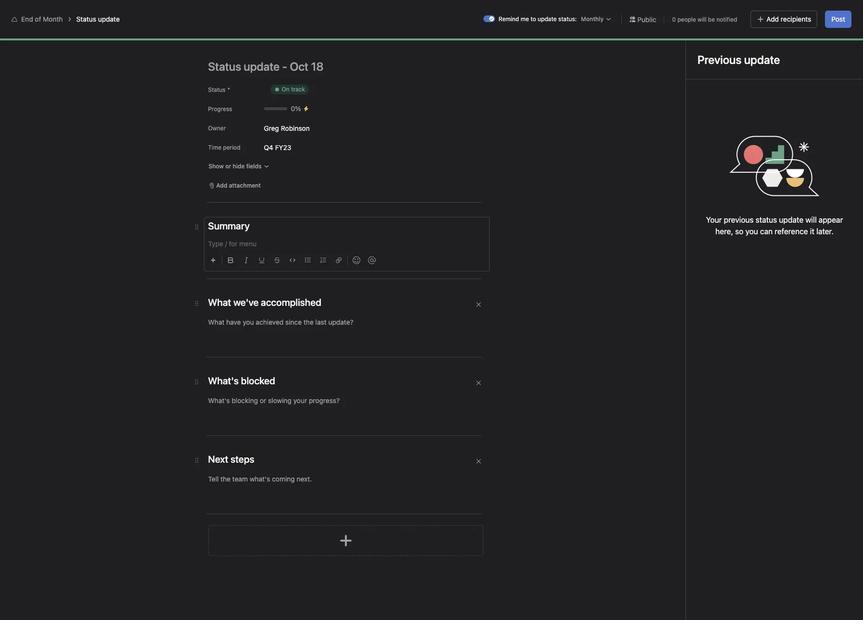 Task type: vqa. For each thing, say whether or not it's contained in the screenshot.
Projects "element"
no



Task type: locate. For each thing, give the bounding box(es) containing it.
1 horizontal spatial sub-
[[390, 250, 405, 259]]

2 section title text field from the top
[[208, 296, 322, 310]]

month
[[43, 15, 63, 23]]

0%
[[291, 104, 301, 113]]

on track down what's the status?
[[289, 144, 316, 152]]

0 vertical spatial gr button
[[803, 34, 816, 48]]

1 section title text field from the top
[[208, 220, 250, 233]]

track
[[291, 86, 305, 93], [300, 144, 316, 152]]

add inside button
[[767, 15, 780, 23]]

days
[[689, 11, 702, 18]]

a
[[385, 250, 389, 259]]

to up "connect a sub-goal"
[[388, 229, 394, 237]]

will inside "your previous status update will appear here, so you can reference it later."
[[806, 216, 817, 224]]

on track up '0%'
[[282, 86, 305, 93]]

1 horizontal spatial add
[[767, 15, 780, 23]]

connect a sub-goal
[[357, 250, 418, 259]]

Title of update text field
[[208, 56, 497, 77]]

1 horizontal spatial end
[[158, 40, 175, 52]]

underline image
[[259, 258, 265, 263]]

connect for connect a sub-goal
[[357, 250, 383, 259]]

0 vertical spatial status
[[76, 15, 96, 23]]

goals
[[205, 30, 221, 38], [369, 229, 386, 237]]

1 vertical spatial will
[[806, 216, 817, 224]]

owner
[[208, 125, 226, 132]]

what's in my trial? button
[[718, 5, 777, 18]]

gr button
[[803, 34, 816, 48], [279, 504, 294, 520]]

connect down related work
[[285, 405, 308, 413]]

0 horizontal spatial add
[[216, 182, 228, 189]]

0 horizontal spatial what's
[[275, 121, 306, 132]]

list box
[[318, 4, 549, 19]]

italics image
[[243, 258, 249, 263]]

1 vertical spatial status
[[208, 86, 226, 93]]

0 horizontal spatial connect
[[285, 405, 308, 413]]

end
[[21, 15, 33, 23], [158, 40, 175, 52]]

0 vertical spatial gr
[[806, 37, 814, 44]]

add attachment
[[216, 182, 261, 189]]

0 horizontal spatial end
[[21, 15, 33, 23]]

will
[[698, 16, 707, 23], [806, 216, 817, 224]]

2 horizontal spatial add
[[787, 8, 798, 15]]

1 vertical spatial section title text field
[[208, 296, 322, 310]]

attachment
[[229, 182, 261, 189]]

time
[[208, 144, 222, 151]]

what's the status?
[[275, 121, 356, 132]]

add
[[787, 8, 798, 15], [767, 15, 780, 23], [216, 182, 228, 189]]

0 vertical spatial on track
[[282, 86, 305, 93]]

1 vertical spatial end
[[158, 40, 175, 52]]

gr
[[806, 37, 814, 44], [282, 508, 291, 515]]

to
[[531, 15, 537, 23], [388, 229, 394, 237]]

0 vertical spatial section title text field
[[208, 220, 250, 233]]

link image
[[336, 258, 342, 263]]

1 horizontal spatial will
[[806, 216, 817, 224]]

1 vertical spatial remove section image
[[476, 459, 482, 465]]

end down my
[[158, 40, 175, 52]]

show or hide fields button
[[204, 160, 274, 173]]

it
[[811, 227, 815, 236]]

0 vertical spatial on
[[282, 86, 290, 93]]

1 vertical spatial what's
[[275, 121, 306, 132]]

sub- right the use
[[355, 229, 369, 237]]

2 remove section image from the top
[[476, 459, 482, 465]]

1 vertical spatial robinson
[[314, 476, 341, 483]]

fields
[[247, 163, 262, 170]]

post
[[832, 15, 846, 23]]

my workspace goals
[[158, 30, 221, 38]]

status
[[756, 216, 778, 224]]

what's inside button
[[723, 8, 742, 15]]

emoji image
[[353, 257, 360, 264]]

track inside button
[[300, 144, 316, 152]]

0 vertical spatial remove section image
[[476, 380, 482, 386]]

0 horizontal spatial greg
[[264, 124, 279, 132]]

connect inside connect relevant projects or portfolios 'button'
[[285, 405, 308, 413]]

0 vertical spatial or
[[226, 163, 231, 170]]

period
[[223, 144, 241, 151]]

on up what's the status?
[[282, 86, 290, 93]]

1 horizontal spatial status
[[208, 86, 226, 93]]

on
[[282, 86, 290, 93], [289, 144, 298, 152]]

connect relevant projects or portfolios
[[285, 405, 392, 413]]

on track button
[[275, 139, 322, 157]]

status right month
[[76, 15, 96, 23]]

on inside popup button
[[282, 86, 290, 93]]

end for end of month
[[21, 15, 33, 23]]

0 vertical spatial track
[[291, 86, 305, 93]]

1 vertical spatial connect
[[285, 405, 308, 413]]

sub- right a
[[390, 250, 405, 259]]

1 horizontal spatial what's
[[723, 8, 742, 15]]

1 vertical spatial goals
[[369, 229, 386, 237]]

0 people will be notified
[[673, 16, 738, 23]]

info
[[818, 8, 828, 15]]

goals up the connect a sub-goal button
[[369, 229, 386, 237]]

track inside popup button
[[291, 86, 305, 93]]

add inside "button"
[[787, 8, 798, 15]]

end of month
[[158, 40, 216, 52]]

2 vertical spatial section title text field
[[208, 453, 255, 467]]

what's down '0%'
[[275, 121, 306, 132]]

0 vertical spatial connect
[[357, 250, 383, 259]]

robinson
[[281, 124, 310, 132], [314, 476, 341, 483]]

will up it
[[806, 216, 817, 224]]

greg robinson
[[264, 124, 310, 132], [298, 476, 341, 483]]

1 horizontal spatial goals
[[369, 229, 386, 237]]

0 vertical spatial greg robinson
[[264, 124, 310, 132]]

your
[[707, 216, 723, 224]]

update inside "your previous status update will appear here, so you can reference it later."
[[780, 216, 804, 224]]

0 horizontal spatial robinson
[[281, 124, 310, 132]]

add billing info
[[787, 8, 828, 15]]

add for add billing info
[[787, 8, 798, 15]]

on right q4
[[289, 144, 298, 152]]

0 vertical spatial what's
[[723, 8, 742, 15]]

0 horizontal spatial gr
[[282, 508, 291, 515]]

0 vertical spatial will
[[698, 16, 707, 23]]

0 horizontal spatial or
[[226, 163, 231, 170]]

3 section title text field from the top
[[208, 453, 255, 467]]

connect left a
[[357, 250, 383, 259]]

reference
[[775, 227, 809, 236]]

switch
[[484, 15, 495, 22]]

this
[[463, 229, 474, 237]]

goals up of month
[[205, 30, 221, 38]]

progress
[[208, 105, 232, 113]]

1 horizontal spatial gr button
[[803, 34, 816, 48]]

add attachment button
[[204, 179, 265, 193]]

1 remove section image from the top
[[476, 380, 482, 386]]

end left "of"
[[21, 15, 33, 23]]

recipients
[[782, 15, 812, 23]]

what's up 'notified'
[[723, 8, 742, 15]]

1 vertical spatial on
[[289, 144, 298, 152]]

connect
[[357, 250, 383, 259], [285, 405, 308, 413]]

0 horizontal spatial status
[[76, 15, 96, 23]]

to right me
[[531, 15, 537, 23]]

people
[[678, 16, 697, 23]]

section title text field for remove section image
[[208, 296, 322, 310]]

1 horizontal spatial connect
[[357, 250, 383, 259]]

add inside popup button
[[216, 182, 228, 189]]

0 horizontal spatial goals
[[205, 30, 221, 38]]

0 vertical spatial end
[[21, 15, 33, 23]]

at mention image
[[368, 257, 376, 264]]

1 vertical spatial on track
[[289, 144, 316, 152]]

hide
[[233, 163, 245, 170]]

description
[[275, 300, 316, 309]]

what's in my trial?
[[723, 8, 773, 15]]

1 vertical spatial or
[[358, 405, 364, 413]]

30
[[680, 11, 688, 18]]

what's for what's in my trial?
[[723, 8, 742, 15]]

connect inside the connect a sub-goal button
[[357, 250, 383, 259]]

status for status update
[[76, 15, 96, 23]]

what's
[[723, 8, 742, 15], [275, 121, 306, 132]]

remove section image
[[476, 380, 482, 386], [476, 459, 482, 465]]

Section title text field
[[208, 220, 250, 233], [208, 296, 322, 310], [208, 453, 255, 467]]

track up '0%'
[[291, 86, 305, 93]]

left
[[704, 11, 713, 18]]

0 vertical spatial sub-
[[355, 229, 369, 237]]

or left "hide"
[[226, 163, 231, 170]]

1 vertical spatial greg
[[298, 476, 312, 483]]

0 horizontal spatial gr button
[[279, 504, 294, 520]]

add for add attachment
[[216, 182, 228, 189]]

end of month link
[[21, 15, 63, 23]]

toolbar
[[206, 249, 490, 267]]

0 vertical spatial goals
[[205, 30, 221, 38]]

1 vertical spatial track
[[300, 144, 316, 152]]

sub-
[[355, 229, 369, 237], [390, 250, 405, 259]]

1 vertical spatial sub-
[[390, 250, 405, 259]]

or right projects at bottom
[[358, 405, 364, 413]]

previous
[[725, 216, 754, 224]]

track down what's the status?
[[300, 144, 316, 152]]

1 horizontal spatial to
[[531, 15, 537, 23]]

status left *
[[208, 86, 226, 93]]

0 horizontal spatial to
[[388, 229, 394, 237]]

1 horizontal spatial or
[[358, 405, 364, 413]]

on track button
[[264, 81, 315, 98]]

or
[[226, 163, 231, 170], [358, 405, 364, 413]]

will left be
[[698, 16, 707, 23]]

sub- inside button
[[390, 250, 405, 259]]

previous update
[[698, 53, 781, 66]]

*
[[228, 86, 230, 93]]

Section title text field
[[208, 375, 276, 388]]



Task type: describe. For each thing, give the bounding box(es) containing it.
add recipients button
[[751, 11, 818, 28]]

your previous status update will appear here, so you can reference it later.
[[707, 216, 844, 236]]

0 horizontal spatial sub-
[[355, 229, 369, 237]]

of month
[[177, 40, 216, 52]]

monthly button
[[579, 14, 614, 24]]

status update
[[76, 15, 120, 23]]

code image
[[290, 258, 295, 263]]

projects
[[334, 405, 357, 413]]

0 vertical spatial to
[[531, 15, 537, 23]]

status:
[[559, 15, 577, 23]]

or inside dropdown button
[[226, 163, 231, 170]]

time period
[[208, 144, 241, 151]]

30 days left
[[680, 11, 713, 18]]

on inside button
[[289, 144, 298, 152]]

remind me to update status:
[[499, 15, 577, 23]]

add for add recipients
[[767, 15, 780, 23]]

remind
[[499, 15, 520, 23]]

add billing info button
[[783, 5, 832, 18]]

end for end of month
[[158, 40, 175, 52]]

1 horizontal spatial greg
[[298, 476, 312, 483]]

appear
[[819, 216, 844, 224]]

trial?
[[760, 8, 773, 15]]

1 horizontal spatial gr
[[806, 37, 814, 44]]

on track inside button
[[289, 144, 316, 152]]

monthly
[[582, 15, 604, 23]]

the status?
[[308, 121, 356, 132]]

1 vertical spatial gr
[[282, 508, 291, 515]]

status for status *
[[208, 86, 226, 93]]

1 vertical spatial greg robinson
[[298, 476, 341, 483]]

strikethrough image
[[274, 258, 280, 263]]

add recipients
[[767, 15, 812, 23]]

show
[[209, 163, 224, 170]]

connect relevant projects or portfolios button
[[271, 403, 397, 416]]

or inside 'button'
[[358, 405, 364, 413]]

home link
[[6, 29, 110, 45]]

end of month
[[21, 15, 63, 23]]

goals for sub-
[[369, 229, 386, 237]]

show or hide fields
[[209, 163, 262, 170]]

post button
[[826, 11, 852, 28]]

0
[[673, 16, 677, 23]]

you
[[746, 227, 759, 236]]

0 vertical spatial robinson
[[281, 124, 310, 132]]

can
[[761, 227, 773, 236]]

1 vertical spatial gr button
[[279, 504, 294, 520]]

numbered list image
[[320, 258, 326, 263]]

notified
[[717, 16, 738, 23]]

of
[[35, 15, 41, 23]]

my workspace goals link
[[158, 29, 221, 39]]

goal's
[[476, 229, 494, 237]]

progress.
[[496, 229, 526, 237]]

bold image
[[228, 258, 234, 263]]

connect a sub-goal button
[[341, 246, 424, 263]]

1 vertical spatial to
[[388, 229, 394, 237]]

share
[[832, 37, 848, 44]]

fy23
[[275, 143, 292, 151]]

my
[[158, 30, 167, 38]]

billing
[[800, 8, 816, 15]]

add report section image
[[338, 534, 354, 549]]

so
[[736, 227, 744, 236]]

be
[[709, 16, 716, 23]]

automatically
[[396, 229, 437, 237]]

portfolios
[[365, 405, 392, 413]]

remove section image
[[476, 302, 482, 308]]

goals for workspace
[[205, 30, 221, 38]]

home
[[25, 33, 43, 41]]

later.
[[817, 227, 834, 236]]

goal
[[405, 250, 418, 259]]

0 horizontal spatial will
[[698, 16, 707, 23]]

connect for connect relevant projects or portfolios
[[285, 405, 308, 413]]

what's for what's the status?
[[275, 121, 306, 132]]

bulleted list image
[[305, 258, 311, 263]]

public
[[638, 15, 657, 23]]

me
[[521, 15, 529, 23]]

on track inside popup button
[[282, 86, 305, 93]]

q4 fy23
[[264, 143, 292, 151]]

use sub-goals to automatically update this goal's progress.
[[341, 229, 526, 237]]

relevant
[[310, 405, 332, 413]]

share button
[[820, 34, 852, 48]]

in
[[743, 8, 748, 15]]

0 vertical spatial greg
[[264, 124, 279, 132]]

1 horizontal spatial robinson
[[314, 476, 341, 483]]

greg robinson link
[[298, 476, 341, 483]]

my
[[750, 8, 758, 15]]

insert an object image
[[210, 258, 216, 263]]

use
[[341, 229, 353, 237]]

related work
[[275, 392, 322, 400]]

workspace
[[169, 30, 203, 38]]

Goal name text field
[[267, 74, 712, 108]]

here,
[[716, 227, 734, 236]]

status *
[[208, 86, 230, 93]]

section title text field for second remove section icon
[[208, 453, 255, 467]]

q4
[[264, 143, 274, 151]]



